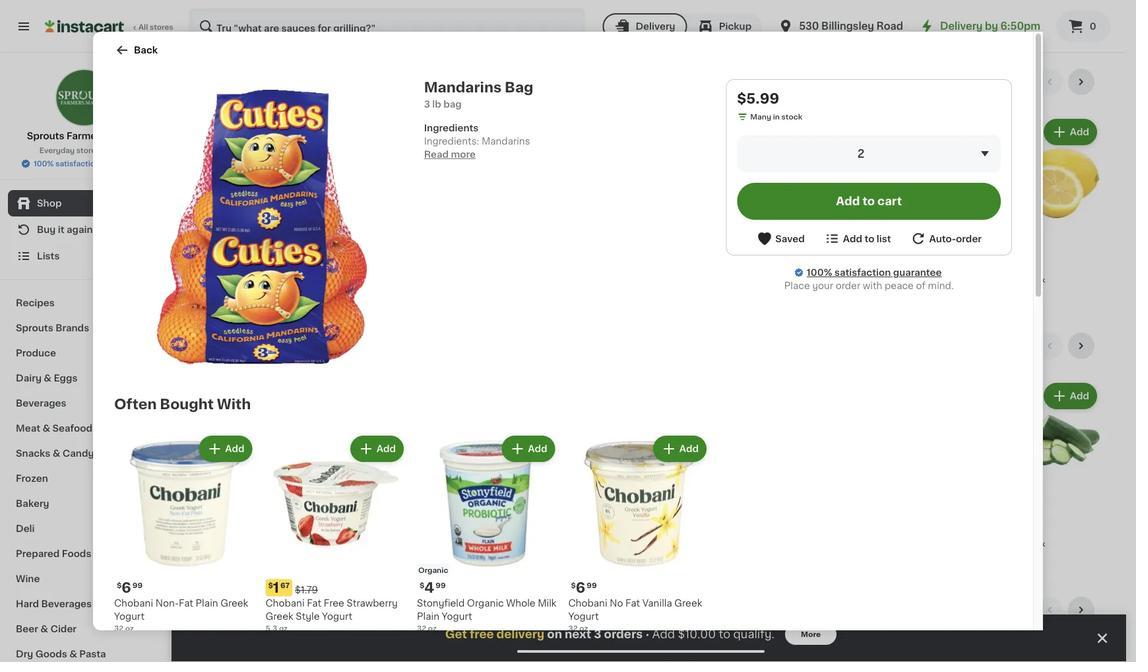 Task type: vqa. For each thing, say whether or not it's contained in the screenshot.
'Market'
yes



Task type: describe. For each thing, give the bounding box(es) containing it.
blueberries
[[759, 260, 812, 270]]

1 horizontal spatial satisfaction
[[835, 268, 891, 277]]

bunch
[[464, 537, 487, 545]]

$ 6 99 for chobani no fat vanilla greek yogurt
[[571, 581, 597, 595]]

0.43
[[352, 284, 369, 291]]

greek for chobani no fat vanilla greek yogurt
[[675, 598, 703, 608]]

sprouts farmers market
[[27, 131, 141, 141]]

many down 0.41
[[211, 297, 232, 304]]

style
[[296, 612, 320, 621]]

container inside the organic raspberries 6 oz container
[[867, 273, 903, 281]]

brands
[[56, 323, 89, 333]]

market
[[108, 131, 141, 141]]

get free delivery on next 3 orders • add $10.00 to qualify.
[[445, 629, 775, 640]]

often
[[114, 397, 157, 411]]

(40+)
[[986, 77, 1012, 86]]

oz inside the organic raspberries 6 oz container
[[857, 273, 865, 281]]

/ inside organic banana $0.79 / lb about 0.41 lb each
[[220, 273, 223, 281]]

mind.
[[928, 281, 954, 290]]

chobani inside the $ 1 67 $1.79 chobani fat free strawberry greek style yogurt 5.3 oz
[[266, 598, 305, 608]]

main content containing fresh fruit
[[172, 53, 1127, 662]]

read more button
[[424, 148, 476, 161]]

wine link
[[8, 566, 160, 591]]

to for cart
[[863, 196, 875, 207]]

100% satisfaction guarantee inside button
[[34, 160, 140, 167]]

gmo up $ 3 50
[[609, 492, 629, 500]]

add button for organic raspberries
[[915, 120, 966, 144]]

add to cart
[[836, 196, 902, 207]]

2 inside 2 field
[[858, 148, 865, 159]]

billingsley
[[822, 21, 874, 31]]

to inside treatment tracker modal dialog
[[719, 629, 731, 640]]

6 down prepared foods link
[[122, 581, 131, 595]]

dry goods & pasta
[[16, 649, 106, 659]]

produce link
[[8, 341, 160, 366]]

in inside 'many in stock' 'button'
[[1016, 540, 1023, 547]]

non- up cucumber
[[365, 492, 384, 500]]

fat for chobani no fat vanilla greek yogurt
[[626, 598, 640, 608]]

meat
[[16, 424, 40, 433]]

6.5
[[589, 551, 601, 558]]

vegetables
[[242, 339, 325, 353]]

saved button
[[757, 230, 805, 247]]

6 up next
[[576, 581, 586, 595]]

eggs
[[54, 374, 78, 383]]

non- inside chobani non-fat plain greek yogurt 32 oz
[[156, 598, 179, 608]]

orders
[[604, 629, 643, 640]]

each up organic banana $0.79 / lb about 0.41 lb each
[[232, 242, 258, 253]]

organic non-gmo up $4.49
[[851, 228, 925, 236]]

lb right 0.43 at the left top of page
[[371, 284, 377, 291]]

non- up $4.49
[[887, 228, 905, 236]]

white
[[643, 524, 670, 534]]

organic inside stonyfield organic whole milk plain yogurt 32 oz
[[467, 598, 504, 608]]

organic non-gmo for organic green onions
[[460, 492, 534, 500]]

organic cucumber 1 ct
[[328, 524, 417, 545]]

99 for green
[[478, 508, 488, 515]]

1 vertical spatial beets
[[634, 538, 661, 547]]

$3.88 original price: $4.49 element
[[850, 241, 970, 258]]

530 billingsley road
[[799, 21, 904, 31]]

dairy & eggs link
[[8, 366, 160, 391]]

add to list button
[[824, 230, 891, 247]]

view all (40+)
[[948, 77, 1012, 86]]

$ inside $ 6 organic blueberries
[[722, 244, 727, 251]]

organic non-gmo for organic banana
[[199, 228, 273, 236]]

organic celery 1 ct
[[198, 524, 268, 545]]

add inside treatment tracker modal dialog
[[652, 629, 675, 640]]

25
[[347, 244, 357, 251]]

lists
[[37, 251, 60, 261]]

beer & cider link
[[8, 616, 160, 642]]

shop link
[[8, 190, 160, 216]]

oz inside stonyfield organic whole milk plain yogurt 32 oz
[[428, 624, 437, 632]]

saved
[[776, 234, 805, 243]]

many in stock inside 'button'
[[994, 540, 1046, 547]]

& for eggs
[[44, 374, 51, 383]]

$ inside $ 0 32
[[201, 244, 205, 251]]

deli link
[[8, 516, 160, 541]]

prepared foods
[[16, 549, 91, 558]]

1 up organic cucumber 1 ct
[[336, 507, 342, 521]]

99 for organic
[[436, 581, 446, 589]]

to for list
[[865, 234, 875, 243]]

best
[[198, 603, 232, 617]]

everyday store prices
[[39, 147, 121, 154]]

balsamic
[[589, 538, 631, 547]]

all stores
[[139, 23, 173, 31]]

(est.) for organic banana
[[260, 242, 288, 253]]

item carousel region containing best sellers
[[198, 597, 1100, 662]]

bought
[[160, 397, 214, 411]]

add button for chobani no fat vanilla greek yogurt
[[655, 437, 706, 461]]

organic up $ 1 50
[[330, 492, 360, 500]]

sprouts for sprouts farmers market
[[27, 131, 64, 141]]

$0.32 each (estimated) element
[[198, 241, 318, 258]]

next
[[565, 629, 592, 640]]

gmo up green
[[514, 492, 534, 500]]

$ inside $ 4 99
[[420, 581, 425, 589]]

organic non-gmo up $ 6 organic blueberries
[[721, 228, 795, 236]]

snacks & candy
[[16, 449, 94, 458]]

read
[[424, 150, 449, 159]]

organic down "add to cart" button
[[851, 228, 881, 236]]

back button
[[114, 42, 158, 58]]

sprouts farmers market logo image
[[55, 69, 113, 127]]

many down 0.43 at the left top of page
[[342, 297, 363, 304]]

$1.67 original price: $1.79 element
[[266, 579, 407, 596]]

love
[[589, 524, 611, 534]]

3 up the love
[[597, 507, 606, 521]]

0 for $ 0 32
[[205, 243, 215, 257]]

gmo up $ 6 organic blueberries
[[775, 228, 795, 236]]

buy it again
[[37, 225, 93, 234]]

of
[[916, 281, 926, 290]]

each inside banana $0.59 / lb about 0.43 lb each
[[379, 284, 397, 291]]

yogurt for stonyfield organic whole milk plain yogurt
[[442, 612, 472, 621]]

0 for $ 0 25
[[336, 243, 346, 257]]

delivery for delivery by 6:50pm
[[941, 21, 983, 31]]

place your order with peace of mind.
[[785, 281, 954, 290]]

snacks & candy link
[[8, 441, 160, 466]]

67
[[281, 581, 290, 589]]

1 vertical spatial beverages
[[41, 599, 92, 609]]

guarantee inside button
[[102, 160, 140, 167]]

0 for $ 0 99
[[466, 507, 476, 521]]

bag
[[444, 100, 462, 109]]

pasta
[[79, 649, 106, 659]]

more
[[801, 631, 821, 638]]

mandarins bag 3 lb bag
[[424, 80, 534, 109]]

& for seafood
[[43, 424, 50, 433]]

non- up $0.32 each (estimated) element
[[235, 228, 253, 236]]

1 vertical spatial order
[[836, 281, 861, 290]]

organic inside the organic raspberries 6 oz container
[[850, 260, 887, 270]]

non- up $ 3 50
[[591, 492, 609, 500]]

oz inside "chobani no fat vanilla greek yogurt 32 oz"
[[580, 624, 588, 632]]

view all (40+) button
[[943, 69, 1026, 95]]

best sellers
[[198, 603, 285, 617]]

oz inside chobani non-fat plain greek yogurt 32 oz
[[125, 624, 134, 632]]

ingredients:
[[424, 137, 479, 146]]

oz inside love beets white wine & balsamic beets 6.5 oz container
[[603, 551, 612, 558]]

49
[[216, 508, 226, 515]]

oz inside the $ 1 67 $1.79 chobani fat free strawberry greek style yogurt 5.3 oz
[[279, 624, 288, 632]]

vanilla
[[643, 598, 672, 608]]

1 inside the $ 1 67 $1.79 chobani fat free strawberry greek style yogurt 5.3 oz
[[273, 581, 279, 595]]

organic up $ 0 32
[[199, 228, 229, 236]]

6 inside the organic raspberries 6 oz container
[[850, 273, 855, 281]]

auto-
[[930, 234, 956, 243]]

chobani for chobani no fat vanilla greek yogurt
[[569, 598, 608, 608]]

many right mind.
[[994, 276, 1015, 283]]

dairy & eggs
[[16, 374, 78, 383]]

32 for chobani no fat vanilla greek yogurt
[[569, 624, 578, 632]]

free
[[470, 629, 494, 640]]

stonyfield
[[417, 598, 465, 608]]

sellers
[[235, 603, 285, 617]]

beer
[[16, 624, 38, 634]]

(est.) for banana
[[391, 242, 419, 253]]

your
[[813, 281, 834, 290]]

1 horizontal spatial 100% satisfaction guarantee
[[807, 268, 942, 277]]

many in stock button
[[980, 380, 1100, 552]]

delivery for delivery
[[636, 22, 676, 31]]

$0.99 element
[[980, 505, 1100, 522]]

0 vertical spatial beverages
[[16, 399, 66, 408]]

$ inside the $ 1 67 $1.79 chobani fat free strawberry greek style yogurt 5.3 oz
[[268, 581, 273, 589]]

gmo up $3.88 original price: $4.49 element
[[905, 228, 925, 236]]

organic up $ 0 99
[[460, 492, 490, 500]]

6:50pm
[[1001, 21, 1041, 31]]

no
[[610, 598, 623, 608]]

$0.59
[[328, 273, 350, 281]]

1 vertical spatial 2
[[205, 507, 214, 521]]

many down $5.99
[[751, 113, 772, 120]]

3 left list
[[858, 243, 867, 257]]

1 vertical spatial wine
[[16, 574, 40, 583]]

add button for organic blueberries
[[785, 120, 836, 144]]

cart
[[878, 196, 902, 207]]

$ 6 99 for chobani non-fat plain greek yogurt
[[117, 581, 143, 595]]

stonyfield organic whole milk plain yogurt 32 oz
[[417, 598, 557, 632]]

candy
[[63, 449, 94, 458]]

list
[[877, 234, 891, 243]]

$ 3 50
[[592, 507, 617, 521]]

auto-order button
[[911, 230, 982, 247]]

sponsored badge image
[[589, 560, 629, 568]]

1 inside organic celery 1 ct
[[198, 537, 201, 545]]

dry goods & pasta link
[[8, 642, 160, 662]]

organic inside organic green onions 1 bunch
[[459, 524, 496, 534]]

item carousel region containing fresh fruit
[[198, 69, 1100, 322]]



Task type: locate. For each thing, give the bounding box(es) containing it.
yogurt down free
[[322, 612, 353, 621]]

32 for stonyfield organic whole milk plain yogurt
[[417, 624, 426, 632]]

organic inside organic celery 1 ct
[[198, 524, 235, 534]]

$ up the bunch
[[461, 508, 466, 515]]

1 vertical spatial container
[[613, 551, 649, 558]]

organic up $ 4 99
[[418, 566, 448, 574]]

(est.) up organic banana $0.79 / lb about 0.41 lb each
[[260, 242, 288, 253]]

1 horizontal spatial about
[[328, 284, 351, 291]]

fat left best
[[179, 598, 193, 608]]

0 vertical spatial guarantee
[[102, 160, 140, 167]]

everyday
[[39, 147, 75, 154]]

1 vertical spatial fresh
[[198, 339, 239, 353]]

fresh for fresh fruit
[[198, 75, 239, 89]]

container down balsamic
[[613, 551, 649, 558]]

99 inside $ 0 99
[[478, 508, 488, 515]]

strawberry
[[347, 598, 398, 608]]

chobani
[[114, 598, 153, 608], [266, 598, 305, 608], [569, 598, 608, 608]]

more
[[451, 150, 476, 159]]

530 billingsley road button
[[778, 8, 904, 45]]

3 chobani from the left
[[569, 598, 608, 608]]

mandarins inside mandarins bag 3 lb bag
[[424, 80, 502, 94]]

1 vertical spatial sprouts
[[16, 323, 53, 333]]

organic up $ 6 organic blueberries
[[721, 228, 751, 236]]

guarantee
[[102, 160, 140, 167], [894, 268, 942, 277]]

chobani left no
[[569, 598, 608, 608]]

beverages down dairy & eggs
[[16, 399, 66, 408]]

container inside love beets white wine & balsamic beets 6.5 oz container
[[613, 551, 649, 558]]

1 yogurt from the left
[[114, 612, 145, 621]]

0 horizontal spatial 2
[[205, 507, 214, 521]]

ingredients ingredients: mandarins read more
[[424, 123, 530, 159]]

yogurt inside stonyfield organic whole milk plain yogurt 32 oz
[[442, 612, 472, 621]]

1 vertical spatial 100%
[[807, 268, 833, 277]]

each (est.) for organic banana
[[232, 242, 288, 253]]

oz up dry goods & pasta link
[[125, 624, 134, 632]]

1 50 from the left
[[343, 508, 353, 515]]

wine right white
[[673, 524, 696, 534]]

1 fat from the left
[[179, 598, 193, 608]]

each (est.) for banana
[[362, 242, 419, 253]]

chobani no fat vanilla greek yogurt 32 oz
[[569, 598, 703, 632]]

3 inside mandarins bag 3 lb bag
[[424, 100, 430, 109]]

chobani inside "chobani no fat vanilla greek yogurt 32 oz"
[[569, 598, 608, 608]]

non- up $ 6 organic blueberries
[[756, 228, 775, 236]]

sprouts down recipes
[[16, 323, 53, 333]]

chobani down wine link
[[114, 598, 153, 608]]

each (est.) inside the $0.25 each (estimated) element
[[362, 242, 419, 253]]

$ 1 50
[[331, 507, 353, 521]]

all stores link
[[45, 8, 174, 45]]

goods
[[35, 649, 67, 659]]

2 horizontal spatial chobani
[[569, 598, 608, 608]]

add button for chobani non-fat plain greek yogurt
[[200, 437, 251, 461]]

0.41
[[222, 284, 237, 291]]

organic up the bunch
[[459, 524, 496, 534]]

1 vertical spatial mandarins
[[482, 137, 530, 146]]

0 horizontal spatial banana
[[237, 260, 272, 270]]

1 horizontal spatial chobani
[[266, 598, 305, 608]]

1 horizontal spatial each (est.)
[[362, 242, 419, 253]]

mandarins inside ingredients ingredients: mandarins read more
[[482, 137, 530, 146]]

plain left sellers
[[196, 598, 218, 608]]

0 horizontal spatial wine
[[16, 574, 40, 583]]

each right 0.43 at the left top of page
[[379, 284, 397, 291]]

milk
[[538, 598, 557, 608]]

100%
[[34, 160, 54, 167], [807, 268, 833, 277]]

oz right on
[[580, 624, 588, 632]]

onions
[[529, 524, 562, 534]]

& for cider
[[40, 624, 48, 634]]

1 vertical spatial satisfaction
[[835, 268, 891, 277]]

in
[[773, 113, 780, 120], [1016, 276, 1023, 283], [234, 297, 241, 304], [364, 297, 371, 304], [1016, 540, 1023, 547], [234, 551, 241, 558]]

2 about from the left
[[328, 284, 351, 291]]

& left pasta
[[69, 649, 77, 659]]

with
[[217, 397, 251, 411]]

2 banana from the left
[[328, 260, 363, 270]]

0 vertical spatial fresh
[[198, 75, 239, 89]]

many down $0.99 "element"
[[994, 540, 1015, 547]]

0 horizontal spatial 100%
[[34, 160, 54, 167]]

1 horizontal spatial ct
[[333, 537, 341, 545]]

mandarins
[[424, 80, 502, 94], [482, 137, 530, 146]]

fruit
[[242, 75, 276, 89]]

banana inside banana $0.59 / lb about 0.43 lb each
[[328, 260, 363, 270]]

$ inside $ 2 49
[[201, 508, 205, 515]]

0 vertical spatial sprouts
[[27, 131, 64, 141]]

gmo up cucumber
[[384, 492, 403, 500]]

0 vertical spatial 100% satisfaction guarantee
[[34, 160, 140, 167]]

2 / from the left
[[352, 273, 355, 281]]

2 each (est.) from the left
[[362, 242, 419, 253]]

3 left bag
[[424, 100, 430, 109]]

2 left 49
[[205, 507, 214, 521]]

1 horizontal spatial guarantee
[[894, 268, 942, 277]]

oz
[[857, 273, 865, 281], [603, 551, 612, 558], [125, 624, 134, 632], [279, 624, 288, 632], [428, 624, 437, 632], [580, 624, 588, 632]]

2 up add to cart
[[858, 148, 865, 159]]

back
[[134, 46, 158, 55]]

lb
[[433, 100, 441, 109], [225, 273, 232, 281], [357, 273, 364, 281], [238, 284, 245, 291], [371, 284, 377, 291]]

fat for chobani non-fat plain greek yogurt
[[179, 598, 193, 608]]

1 horizontal spatial /
[[352, 273, 355, 281]]

1 banana from the left
[[237, 260, 272, 270]]

guarantee down prices
[[102, 160, 140, 167]]

snacks
[[16, 449, 50, 458]]

on
[[547, 629, 562, 640]]

1 vertical spatial item carousel region
[[198, 333, 1100, 586]]

prepared
[[16, 549, 60, 558]]

0 horizontal spatial greek
[[221, 598, 248, 608]]

0 horizontal spatial order
[[836, 281, 861, 290]]

100% inside 100% satisfaction guarantee link
[[807, 268, 833, 277]]

$ up next
[[571, 581, 576, 589]]

bakery link
[[8, 491, 160, 516]]

organic green onions 1 bunch
[[459, 524, 562, 545]]

satisfaction up place your order with peace of mind.
[[835, 268, 891, 277]]

product group containing 1
[[266, 433, 407, 633]]

chobani for chobani non-fat plain greek yogurt
[[114, 598, 153, 608]]

0 horizontal spatial 100% satisfaction guarantee
[[34, 160, 140, 167]]

None search field
[[189, 8, 586, 45]]

$ up $0.79
[[201, 244, 205, 251]]

chobani inside chobani non-fat plain greek yogurt 32 oz
[[114, 598, 153, 608]]

2 fat from the left
[[307, 598, 322, 608]]

1 inside organic cucumber 1 ct
[[328, 537, 332, 545]]

& for candy
[[53, 449, 60, 458]]

sprouts brands
[[16, 323, 89, 333]]

guarantee up of
[[894, 268, 942, 277]]

1 horizontal spatial plain
[[417, 612, 440, 621]]

fat
[[179, 598, 193, 608], [307, 598, 322, 608], [626, 598, 640, 608]]

chobani down 67 on the bottom
[[266, 598, 305, 608]]

3 right next
[[594, 629, 602, 640]]

item carousel region containing fresh vegetables
[[198, 333, 1100, 586]]

treatment tracker modal dialog
[[172, 614, 1127, 662]]

1 $ 6 99 from the left
[[117, 581, 143, 595]]

fat right no
[[626, 598, 640, 608]]

fat inside chobani non-fat plain greek yogurt 32 oz
[[179, 598, 193, 608]]

2 field
[[737, 135, 1001, 172]]

organic inside organic banana $0.79 / lb about 0.41 lb each
[[198, 260, 235, 270]]

about inside banana $0.59 / lb about 0.43 lb each
[[328, 284, 351, 291]]

0 vertical spatial to
[[863, 196, 875, 207]]

0 horizontal spatial guarantee
[[102, 160, 140, 167]]

0 vertical spatial 2
[[858, 148, 865, 159]]

1 each (est.) from the left
[[232, 242, 288, 253]]

service type group
[[603, 13, 762, 40]]

add button for stonyfield organic whole milk plain yogurt
[[503, 437, 554, 461]]

1 fresh from the top
[[198, 75, 239, 89]]

about down $0.79
[[198, 284, 220, 291]]

32 inside chobani non-fat plain greek yogurt 32 oz
[[114, 624, 124, 632]]

satisfaction down 'everyday store prices'
[[56, 160, 100, 167]]

$ left 25
[[331, 244, 336, 251]]

2 ct from the left
[[333, 537, 341, 545]]

2 vertical spatial to
[[719, 629, 731, 640]]

2 (est.) from the left
[[391, 242, 419, 253]]

banana inside organic banana $0.79 / lb about 0.41 lb each
[[237, 260, 272, 270]]

foods
[[62, 549, 91, 558]]

0 vertical spatial wine
[[673, 524, 696, 534]]

1 horizontal spatial 100%
[[807, 268, 833, 277]]

whole
[[506, 598, 536, 608]]

wine inside love beets white wine & balsamic beets 6.5 oz container
[[673, 524, 696, 534]]

99 for no
[[587, 581, 597, 589]]

50 for 3
[[607, 508, 617, 515]]

main content
[[172, 53, 1127, 662]]

/ up 0.41
[[220, 273, 223, 281]]

mandarins bag image
[[125, 90, 399, 364]]

$ 6 99 down prepared foods link
[[117, 581, 143, 595]]

2 item carousel region from the top
[[198, 333, 1100, 586]]

1 horizontal spatial container
[[867, 273, 903, 281]]

/ up 0.43 at the left top of page
[[352, 273, 355, 281]]

1 about from the left
[[198, 284, 220, 291]]

lb right 0.41
[[238, 284, 245, 291]]

1 horizontal spatial 2
[[858, 148, 865, 159]]

add button for banana
[[393, 120, 444, 144]]

$10.00
[[678, 629, 716, 640]]

$ 0 32
[[201, 243, 226, 257]]

add button for organic banana
[[263, 120, 314, 144]]

organic up $0.79
[[198, 260, 235, 270]]

99 inside $ 4 99
[[436, 581, 446, 589]]

view
[[948, 77, 971, 86]]

wine up hard
[[16, 574, 40, 583]]

1 vertical spatial guarantee
[[894, 268, 942, 277]]

$ 6 99 down sponsored badge image
[[571, 581, 597, 595]]

stock inside 'button'
[[1025, 540, 1046, 547]]

1 horizontal spatial order
[[956, 234, 982, 243]]

50 inside $ 3 50
[[607, 508, 617, 515]]

to right $10.00
[[719, 629, 731, 640]]

2 yogurt from the left
[[322, 612, 353, 621]]

about inside organic banana $0.79 / lb about 0.41 lb each
[[198, 284, 220, 291]]

to inside button
[[865, 234, 875, 243]]

0 horizontal spatial satisfaction
[[56, 160, 100, 167]]

2 horizontal spatial fat
[[626, 598, 640, 608]]

3 fat from the left
[[626, 598, 640, 608]]

&
[[44, 374, 51, 383], [43, 424, 50, 433], [53, 449, 60, 458], [698, 524, 706, 534], [40, 624, 48, 634], [69, 649, 77, 659]]

1 item carousel region from the top
[[198, 69, 1100, 322]]

$ inside $ 0 25
[[331, 244, 336, 251]]

ct down $ 2 49
[[203, 537, 211, 545]]

$ left 49
[[201, 508, 205, 515]]

plain inside chobani non-fat plain greek yogurt 32 oz
[[196, 598, 218, 608]]

1 down $ 2 49
[[198, 537, 201, 545]]

$ inside $ 3 50
[[592, 508, 597, 515]]

$0.79
[[198, 273, 219, 281]]

ct inside organic celery 1 ct
[[203, 537, 211, 545]]

fat inside the $ 1 67 $1.79 chobani fat free strawberry greek style yogurt 5.3 oz
[[307, 598, 322, 608]]

yogurt for chobani non-fat plain greek yogurt
[[114, 612, 145, 621]]

greek inside chobani non-fat plain greek yogurt 32 oz
[[221, 598, 248, 608]]

auto-order
[[930, 234, 982, 243]]

product group containing 4
[[417, 433, 558, 633]]

100% inside 100% satisfaction guarantee button
[[34, 160, 54, 167]]

32 up organic banana $0.79 / lb about 0.41 lb each
[[217, 244, 226, 251]]

99
[[478, 508, 488, 515], [133, 581, 143, 589], [436, 581, 446, 589], [587, 581, 597, 589]]

organic up 49
[[199, 492, 229, 500]]

2 chobani from the left
[[266, 598, 305, 608]]

each (est.) up organic banana $0.79 / lb about 0.41 lb each
[[232, 242, 288, 253]]

0 inside button
[[1090, 22, 1097, 31]]

1 vertical spatial 100% satisfaction guarantee
[[807, 268, 942, 277]]

bag
[[505, 80, 534, 94]]

99 up chobani non-fat plain greek yogurt 32 oz
[[133, 581, 143, 589]]

each inside organic banana $0.79 / lb about 0.41 lb each
[[247, 284, 265, 291]]

0 vertical spatial mandarins
[[424, 80, 502, 94]]

each (est.) right 25
[[362, 242, 419, 253]]

4
[[425, 581, 434, 595]]

ingredients
[[424, 123, 479, 133]]

non- up green
[[495, 492, 514, 500]]

delivery
[[941, 21, 983, 31], [636, 22, 676, 31]]

$4.49
[[883, 247, 910, 256]]

beets down white
[[634, 538, 661, 547]]

2 vertical spatial item carousel region
[[198, 597, 1100, 662]]

0 horizontal spatial $ 6 99
[[117, 581, 143, 595]]

container
[[867, 273, 903, 281], [613, 551, 649, 558]]

peace
[[885, 281, 914, 290]]

lb up 0.43 at the left top of page
[[357, 273, 364, 281]]

$ inside $ 1 50
[[331, 508, 336, 515]]

fresh fruit
[[198, 75, 276, 89]]

lb inside mandarins bag 3 lb bag
[[433, 100, 441, 109]]

fat inside "chobani no fat vanilla greek yogurt 32 oz"
[[626, 598, 640, 608]]

ct for cucumber
[[333, 537, 341, 545]]

& inside love beets white wine & balsamic beets 6.5 oz container
[[698, 524, 706, 534]]

1 left the bunch
[[459, 537, 462, 545]]

lb up 0.41
[[225, 273, 232, 281]]

delivery inside delivery button
[[636, 22, 676, 31]]

1 (est.) from the left
[[260, 242, 288, 253]]

sprouts farmers market link
[[27, 69, 141, 143]]

oz right 5.3 at the left
[[279, 624, 288, 632]]

order inside button
[[956, 234, 982, 243]]

add inside button
[[843, 234, 863, 243]]

1 horizontal spatial fat
[[307, 598, 322, 608]]

3
[[424, 100, 430, 109], [858, 243, 867, 257], [597, 507, 606, 521], [594, 629, 602, 640]]

yogurt inside chobani non-fat plain greek yogurt 32 oz
[[114, 612, 145, 621]]

add to list
[[843, 234, 891, 243]]

0 vertical spatial plain
[[196, 598, 218, 608]]

& left candy
[[53, 449, 60, 458]]

many inside 'button'
[[994, 540, 1015, 547]]

greek inside "chobani no fat vanilla greek yogurt 32 oz"
[[675, 598, 703, 608]]

1 vertical spatial plain
[[417, 612, 440, 621]]

beverages
[[16, 399, 66, 408], [41, 599, 92, 609]]

1 inside organic green onions 1 bunch
[[459, 537, 462, 545]]

raspberries
[[889, 260, 945, 270]]

0 vertical spatial container
[[867, 273, 903, 281]]

it
[[58, 225, 64, 234]]

$3.50 original price: $3.99 element
[[589, 505, 709, 522]]

satisfaction inside button
[[56, 160, 100, 167]]

32 inside stonyfield organic whole milk plain yogurt 32 oz
[[417, 624, 426, 632]]

99 down sponsored badge image
[[587, 581, 597, 589]]

1 horizontal spatial greek
[[266, 612, 294, 621]]

$ left 67 on the bottom
[[268, 581, 273, 589]]

add button for chobani fat free strawberry greek style yogurt
[[352, 437, 403, 461]]

$ inside $ 0 99
[[461, 508, 466, 515]]

0 vertical spatial beets
[[614, 524, 641, 534]]

$ 2 49
[[201, 507, 226, 521]]

1 ct from the left
[[203, 537, 211, 545]]

6 left saved button
[[727, 243, 737, 257]]

1 horizontal spatial $ 6 99
[[571, 581, 597, 595]]

organic inside $ 6 organic blueberries
[[720, 260, 757, 270]]

greek inside the $ 1 67 $1.79 chobani fat free strawberry greek style yogurt 5.3 oz
[[266, 612, 294, 621]]

recipes
[[16, 298, 55, 308]]

3 inside treatment tracker modal dialog
[[594, 629, 602, 640]]

wine
[[673, 524, 696, 534], [16, 574, 40, 583]]

50 down non-gmo
[[607, 508, 617, 515]]

(est.) inside $0.32 each (estimated) element
[[260, 242, 288, 253]]

2 horizontal spatial greek
[[675, 598, 703, 608]]

1 / from the left
[[220, 273, 223, 281]]

organic inside organic cucumber 1 ct
[[328, 524, 365, 534]]

& right 'meat'
[[43, 424, 50, 433]]

organic non-gmo for organic cucumber
[[330, 492, 403, 500]]

0 vertical spatial item carousel region
[[198, 69, 1100, 322]]

2 $ 6 99 from the left
[[571, 581, 597, 595]]

greek for chobani non-fat plain greek yogurt
[[221, 598, 248, 608]]

get
[[445, 629, 467, 640]]

100% satisfaction guarantee up with
[[807, 268, 942, 277]]

recipes link
[[8, 290, 160, 315]]

chobani non-fat plain greek yogurt 32 oz
[[114, 598, 248, 632]]

0 horizontal spatial container
[[613, 551, 649, 558]]

50 for 1
[[343, 508, 353, 515]]

to inside button
[[863, 196, 875, 207]]

& right beer
[[40, 624, 48, 634]]

(est.) inside the $0.25 each (estimated) element
[[391, 242, 419, 253]]

yogurt for chobani no fat vanilla greek yogurt
[[569, 612, 599, 621]]

again
[[67, 225, 93, 234]]

4 yogurt from the left
[[569, 612, 599, 621]]

6
[[727, 243, 737, 257], [850, 273, 855, 281], [122, 581, 131, 595], [576, 581, 586, 595]]

frozen
[[16, 474, 48, 483]]

each (est.) inside $0.32 each (estimated) element
[[232, 242, 288, 253]]

yogurt inside "chobani no fat vanilla greek yogurt 32 oz"
[[569, 612, 599, 621]]

organic down $ 2 49
[[198, 524, 235, 534]]

delivery inside delivery by 6:50pm link
[[941, 21, 983, 31]]

0 horizontal spatial fat
[[179, 598, 193, 608]]

0 horizontal spatial (est.)
[[260, 242, 288, 253]]

32 for chobani non-fat plain greek yogurt
[[114, 624, 124, 632]]

$ up stonyfield
[[420, 581, 425, 589]]

$ 6 99
[[117, 581, 143, 595], [571, 581, 597, 595]]

organic non-gmo
[[199, 228, 273, 236], [721, 228, 795, 236], [851, 228, 925, 236], [330, 492, 403, 500], [460, 492, 534, 500]]

non-gmo
[[591, 492, 629, 500]]

fresh left the fruit
[[198, 75, 239, 89]]

/
[[220, 273, 223, 281], [352, 273, 355, 281]]

1 horizontal spatial wine
[[673, 524, 696, 534]]

$ up hard beverages link
[[117, 581, 122, 589]]

0 vertical spatial order
[[956, 234, 982, 243]]

each right 0.41
[[247, 284, 265, 291]]

everyday store prices link
[[39, 145, 129, 156]]

6 inside $ 6 organic blueberries
[[727, 243, 737, 257]]

each right 25
[[362, 242, 388, 253]]

mandarins down mandarins bag 3 lb bag
[[482, 137, 530, 146]]

often bought with
[[114, 397, 251, 411]]

32 inside "chobani no fat vanilla greek yogurt 32 oz"
[[569, 624, 578, 632]]

1 vertical spatial to
[[865, 234, 875, 243]]

/ inside banana $0.59 / lb about 0.43 lb each
[[352, 273, 355, 281]]

0 horizontal spatial delivery
[[636, 22, 676, 31]]

3 item carousel region from the top
[[198, 597, 1100, 662]]

50 up organic cucumber 1 ct
[[343, 508, 353, 515]]

to left list
[[865, 234, 875, 243]]

organic non-gmo up $ 0 99
[[460, 492, 534, 500]]

1 horizontal spatial banana
[[328, 260, 363, 270]]

0 horizontal spatial chobani
[[114, 598, 153, 608]]

1 chobani from the left
[[114, 598, 153, 608]]

50 inside $ 1 50
[[343, 508, 353, 515]]

all
[[973, 77, 984, 86]]

1 horizontal spatial delivery
[[941, 21, 983, 31]]

fat up style
[[307, 598, 322, 608]]

lb left bag
[[433, 100, 441, 109]]

0 horizontal spatial plain
[[196, 598, 218, 608]]

ct for celery
[[203, 537, 211, 545]]

instacart logo image
[[45, 18, 124, 34]]

2 fresh from the top
[[198, 339, 239, 353]]

fresh for fresh vegetables
[[198, 339, 239, 353]]

0 vertical spatial satisfaction
[[56, 160, 100, 167]]

plain down stonyfield
[[417, 612, 440, 621]]

many down organic celery 1 ct
[[211, 551, 232, 558]]

1 horizontal spatial (est.)
[[391, 242, 419, 253]]

prices
[[98, 147, 121, 154]]

5.3
[[266, 624, 277, 632]]

product group containing add
[[980, 380, 1100, 552]]

2 50 from the left
[[607, 508, 617, 515]]

organic non-gmo up $0.32 each (estimated) element
[[199, 228, 273, 236]]

100% down everyday
[[34, 160, 54, 167]]

ct inside organic cucumber 1 ct
[[333, 537, 341, 545]]

beets down $3.99
[[614, 524, 641, 534]]

0 horizontal spatial ct
[[203, 537, 211, 545]]

$ 0 99
[[461, 507, 488, 521]]

0 horizontal spatial about
[[198, 284, 220, 291]]

99 for non-
[[133, 581, 143, 589]]

sprouts for sprouts brands
[[16, 323, 53, 333]]

sprouts
[[27, 131, 64, 141], [16, 323, 53, 333]]

0 vertical spatial 100%
[[34, 160, 54, 167]]

oz up sponsored badge image
[[603, 551, 612, 558]]

0 horizontal spatial each (est.)
[[232, 242, 288, 253]]

0 horizontal spatial 50
[[343, 508, 353, 515]]

$0.25 each (estimated) element
[[328, 241, 448, 258]]

non- left best
[[156, 598, 179, 608]]

product group
[[198, 116, 318, 309], [328, 116, 448, 309], [459, 116, 579, 298], [720, 116, 839, 282], [850, 116, 970, 282], [980, 116, 1100, 287], [589, 380, 709, 571], [980, 380, 1100, 552], [114, 433, 255, 633], [266, 433, 407, 633], [417, 433, 558, 633], [569, 433, 710, 649], [198, 644, 318, 662], [328, 644, 448, 662], [459, 644, 579, 662], [589, 644, 709, 662], [720, 644, 839, 662], [850, 644, 970, 662], [980, 644, 1100, 662]]

3 yogurt from the left
[[442, 612, 472, 621]]

yogurt inside the $ 1 67 $1.79 chobani fat free strawberry greek style yogurt 5.3 oz
[[322, 612, 353, 621]]

32 down stonyfield
[[417, 624, 426, 632]]

1 horizontal spatial 50
[[607, 508, 617, 515]]

0 horizontal spatial /
[[220, 273, 223, 281]]

gmo up $0.32 each (estimated) element
[[253, 228, 273, 236]]

1 left 67 on the bottom
[[273, 581, 279, 595]]

32 inside $ 0 32
[[217, 244, 226, 251]]

32 right on
[[569, 624, 578, 632]]

item carousel region
[[198, 69, 1100, 322], [198, 333, 1100, 586], [198, 597, 1100, 662]]

$ left saved button
[[722, 244, 727, 251]]

plain inside stonyfield organic whole milk plain yogurt 32 oz
[[417, 612, 440, 621]]

free
[[324, 598, 344, 608]]



